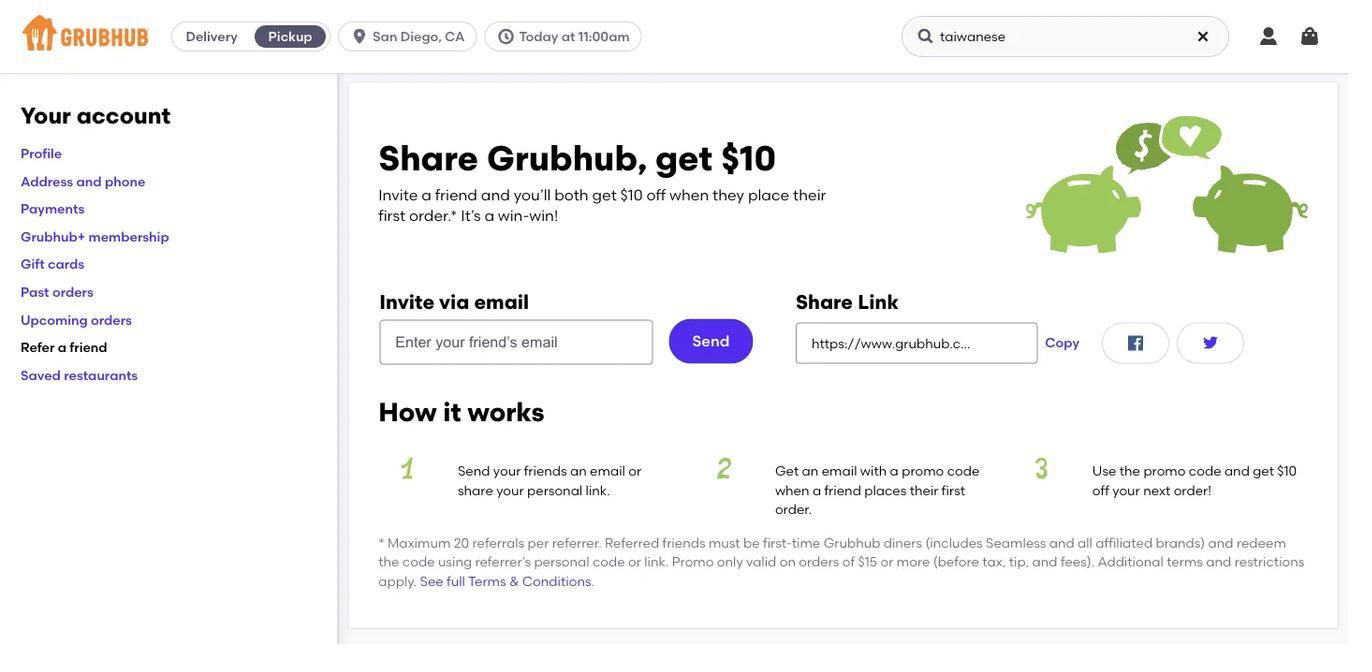 Task type: locate. For each thing, give the bounding box(es) containing it.
today at 11:00am
[[519, 29, 630, 44]]

saved restaurants
[[21, 367, 138, 383]]

invite up order.*
[[379, 185, 418, 204]]

an right get
[[802, 463, 819, 479]]

off inside share grubhub, get $10 invite a friend and you'll both get $10 off when they place their first order.* it's a win-win!
[[646, 185, 666, 204]]

Search for food, convenience, alcohol... search field
[[902, 16, 1229, 57]]

grubhub+ membership link
[[21, 228, 169, 244]]

1 horizontal spatial send
[[692, 332, 730, 350]]

2 promo from the left
[[1144, 463, 1186, 479]]

code up '(includes'
[[947, 463, 980, 479]]

0 vertical spatial off
[[646, 185, 666, 204]]

when left "they" on the top right of page
[[670, 185, 709, 204]]

code down maximum
[[402, 554, 435, 570]]

1 vertical spatial the
[[379, 554, 399, 570]]

orders up refer a friend
[[91, 312, 132, 328]]

2 horizontal spatial $10
[[1278, 463, 1297, 479]]

saved
[[21, 367, 61, 383]]

delivery
[[186, 29, 238, 44]]

order.
[[775, 501, 812, 517]]

0 horizontal spatial link.
[[586, 482, 610, 498]]

off
[[646, 185, 666, 204], [1093, 482, 1109, 498]]

1 horizontal spatial their
[[910, 482, 939, 498]]

grubhub,
[[487, 138, 647, 179]]

1 horizontal spatial share
[[796, 290, 853, 313]]

0 horizontal spatial friends
[[524, 463, 567, 479]]

your
[[493, 463, 521, 479], [496, 482, 524, 498], [1113, 482, 1140, 498]]

2 vertical spatial friend
[[824, 482, 861, 498]]

0 horizontal spatial first
[[379, 207, 406, 225]]

the inside use the promo code and get $10 off your next order!
[[1120, 463, 1140, 479]]

the
[[1120, 463, 1140, 479], [379, 554, 399, 570]]

$10 up redeem
[[1278, 463, 1297, 479]]

1 horizontal spatial first
[[942, 482, 965, 498]]

diego,
[[401, 29, 442, 44]]

0 horizontal spatial the
[[379, 554, 399, 570]]

their right places
[[910, 482, 939, 498]]

their
[[793, 185, 826, 204], [910, 482, 939, 498]]

1 horizontal spatial off
[[1093, 482, 1109, 498]]

email left with
[[822, 463, 857, 479]]

friend up saved restaurants link
[[70, 339, 107, 355]]

refer
[[21, 339, 55, 355]]

or
[[629, 463, 642, 479], [628, 554, 641, 570], [881, 554, 894, 570]]

1 horizontal spatial get
[[655, 138, 713, 179]]

1 vertical spatial link.
[[644, 554, 669, 570]]

or down referred
[[628, 554, 641, 570]]

1 horizontal spatial friends
[[663, 535, 706, 551]]

0 horizontal spatial an
[[570, 463, 587, 479]]

1 horizontal spatial link.
[[644, 554, 669, 570]]

an inside send your friends an email or share your personal link.
[[570, 463, 587, 479]]

place
[[748, 185, 790, 204]]

your down works
[[493, 463, 521, 479]]

$10 up 'place'
[[721, 138, 776, 179]]

first left order.*
[[379, 207, 406, 225]]

off down use
[[1093, 482, 1109, 498]]

promo
[[902, 463, 944, 479], [1144, 463, 1186, 479]]

and up redeem
[[1225, 463, 1250, 479]]

a right refer
[[58, 339, 66, 355]]

$15
[[858, 554, 877, 570]]

or up referred
[[629, 463, 642, 479]]

friend down with
[[824, 482, 861, 498]]

0 vertical spatial the
[[1120, 463, 1140, 479]]

get up redeem
[[1253, 463, 1274, 479]]

maximum
[[388, 535, 451, 551]]

email up enter your friend's email email field
[[474, 290, 529, 313]]

$10 right both
[[620, 185, 643, 204]]

0 vertical spatial link.
[[586, 482, 610, 498]]

promo up places
[[902, 463, 944, 479]]

2 horizontal spatial email
[[822, 463, 857, 479]]

0 vertical spatial when
[[670, 185, 709, 204]]

step 1 image
[[379, 458, 435, 479]]

send your friends an email or share your personal link.
[[458, 463, 642, 498]]

(includes
[[926, 535, 983, 551]]

and left phone
[[76, 173, 102, 189]]

0 vertical spatial their
[[793, 185, 826, 204]]

share up order.*
[[379, 138, 478, 179]]

0 horizontal spatial their
[[793, 185, 826, 204]]

friend
[[435, 185, 478, 204], [70, 339, 107, 355], [824, 482, 861, 498]]

friends down works
[[524, 463, 567, 479]]

svg image inside san diego, ca button
[[350, 27, 369, 46]]

copy
[[1045, 335, 1080, 351]]

share inside share grubhub, get $10 invite a friend and you'll both get $10 off when they place their first order.* it's a win-win!
[[379, 138, 478, 179]]

main navigation navigation
[[0, 0, 1349, 73]]

per
[[528, 535, 549, 551]]

0 horizontal spatial off
[[646, 185, 666, 204]]

0 vertical spatial share
[[379, 138, 478, 179]]

orders for past orders
[[52, 284, 93, 300]]

1 horizontal spatial the
[[1120, 463, 1140, 479]]

link. up referrer.
[[586, 482, 610, 498]]

1 horizontal spatial promo
[[1144, 463, 1186, 479]]

the down *
[[379, 554, 399, 570]]

orders down time
[[799, 554, 839, 570]]

orders
[[52, 284, 93, 300], [91, 312, 132, 328], [799, 554, 839, 570]]

email for invite via email
[[474, 290, 529, 313]]

1 vertical spatial their
[[910, 482, 939, 498]]

1 horizontal spatial an
[[802, 463, 819, 479]]

send inside send your friends an email or share your personal link.
[[458, 463, 490, 479]]

0 vertical spatial personal
[[527, 482, 583, 498]]

1 vertical spatial share
[[796, 290, 853, 313]]

1 vertical spatial personal
[[534, 554, 590, 570]]

invite inside share grubhub, get $10 invite a friend and you'll both get $10 off when they place their first order.* it's a win-win!
[[379, 185, 418, 204]]

personal
[[527, 482, 583, 498], [534, 554, 590, 570]]

2 horizontal spatial get
[[1253, 463, 1274, 479]]

send
[[692, 332, 730, 350], [458, 463, 490, 479]]

account
[[76, 102, 171, 129]]

0 horizontal spatial email
[[474, 290, 529, 313]]

get right both
[[592, 185, 617, 204]]

their right 'place'
[[793, 185, 826, 204]]

link
[[858, 290, 899, 313]]

share for grubhub,
[[379, 138, 478, 179]]

friends up promo
[[663, 535, 706, 551]]

1 vertical spatial friends
[[663, 535, 706, 551]]

gift
[[21, 256, 45, 272]]

* maximum 20 referrals per referrer. referred friends must be first-time grubhub diners (includes seamless and all affiliated brands) and redeem the code using referrer's personal code or link. promo only valid on orders of $15 or more (before tax, tip, and fees). additional terms and restrictions apply.
[[379, 535, 1305, 589]]

or inside send your friends an email or share your personal link.
[[629, 463, 642, 479]]

1 vertical spatial when
[[775, 482, 810, 498]]

2 an from the left
[[802, 463, 819, 479]]

2 vertical spatial $10
[[1278, 463, 1297, 479]]

personal inside send your friends an email or share your personal link.
[[527, 482, 583, 498]]

an up referrer.
[[570, 463, 587, 479]]

a up time
[[813, 482, 821, 498]]

the right use
[[1120, 463, 1140, 479]]

your down use
[[1113, 482, 1140, 498]]

1 horizontal spatial when
[[775, 482, 810, 498]]

past orders
[[21, 284, 93, 300]]

first-
[[763, 535, 792, 551]]

svg image
[[1258, 25, 1280, 48], [1125, 332, 1147, 354], [1199, 332, 1222, 354]]

invite left via
[[379, 290, 435, 313]]

friends inside send your friends an email or share your personal link.
[[524, 463, 567, 479]]

step 3 image
[[1013, 458, 1070, 479]]

1 horizontal spatial friend
[[435, 185, 478, 204]]

when inside the get an email with a promo code when a friend places their first order.
[[775, 482, 810, 498]]

personal up per
[[527, 482, 583, 498]]

1 vertical spatial invite
[[379, 290, 435, 313]]

personal inside * maximum 20 referrals per referrer. referred friends must be first-time grubhub diners (includes seamless and all affiliated brands) and redeem the code using referrer's personal code or link. promo only valid on orders of $15 or more (before tax, tip, and fees). additional terms and restrictions apply.
[[534, 554, 590, 570]]

how
[[379, 396, 437, 427]]

1 vertical spatial send
[[458, 463, 490, 479]]

when
[[670, 185, 709, 204], [775, 482, 810, 498]]

when up order.
[[775, 482, 810, 498]]

referrer's
[[475, 554, 531, 570]]

1 vertical spatial off
[[1093, 482, 1109, 498]]

get up "they" on the top right of page
[[655, 138, 713, 179]]

0 vertical spatial orders
[[52, 284, 93, 300]]

share
[[458, 482, 493, 498]]

an
[[570, 463, 587, 479], [802, 463, 819, 479]]

2 vertical spatial orders
[[799, 554, 839, 570]]

1 horizontal spatial email
[[590, 463, 625, 479]]

email
[[474, 290, 529, 313], [590, 463, 625, 479], [822, 463, 857, 479]]

0 vertical spatial invite
[[379, 185, 418, 204]]

all
[[1078, 535, 1093, 551]]

friends
[[524, 463, 567, 479], [663, 535, 706, 551]]

0 vertical spatial first
[[379, 207, 406, 225]]

2 horizontal spatial friend
[[824, 482, 861, 498]]

1 vertical spatial $10
[[620, 185, 643, 204]]

first
[[379, 207, 406, 225], [942, 482, 965, 498]]

terms
[[1167, 554, 1203, 570]]

and up win-
[[481, 185, 510, 204]]

terms
[[468, 573, 506, 589]]

1 an from the left
[[570, 463, 587, 479]]

1 vertical spatial first
[[942, 482, 965, 498]]

email inside the get an email with a promo code when a friend places their first order.
[[822, 463, 857, 479]]

promo up next on the right of the page
[[1144, 463, 1186, 479]]

0 vertical spatial friend
[[435, 185, 478, 204]]

they
[[713, 185, 744, 204]]

restrictions
[[1235, 554, 1305, 570]]

0 horizontal spatial friend
[[70, 339, 107, 355]]

payments link
[[21, 201, 85, 217]]

both
[[554, 185, 589, 204]]

off left "they" on the top right of page
[[646, 185, 666, 204]]

be
[[743, 535, 760, 551]]

send for send your friends an email or share your personal link.
[[458, 463, 490, 479]]

0 horizontal spatial when
[[670, 185, 709, 204]]

share link
[[796, 290, 899, 313]]

email inside send your friends an email or share your personal link.
[[590, 463, 625, 479]]

0 horizontal spatial promo
[[902, 463, 944, 479]]

step 2 image
[[696, 458, 753, 479]]

0 horizontal spatial share
[[379, 138, 478, 179]]

today at 11:00am button
[[484, 22, 649, 51]]

conditions
[[522, 573, 591, 589]]

link. down referred
[[644, 554, 669, 570]]

must
[[709, 535, 740, 551]]

0 horizontal spatial get
[[592, 185, 617, 204]]

1 promo from the left
[[902, 463, 944, 479]]

1 horizontal spatial $10
[[721, 138, 776, 179]]

email up referred
[[590, 463, 625, 479]]

None text field
[[796, 322, 1038, 364]]

share left link
[[796, 290, 853, 313]]

fees).
[[1061, 554, 1095, 570]]

0 horizontal spatial send
[[458, 463, 490, 479]]

redeem
[[1237, 535, 1286, 551]]

svg image
[[1299, 25, 1321, 48], [350, 27, 369, 46], [497, 27, 515, 46], [917, 27, 935, 46], [1196, 29, 1211, 44]]

orders inside * maximum 20 referrals per referrer. referred friends must be first-time grubhub diners (includes seamless and all affiliated brands) and redeem the code using referrer's personal code or link. promo only valid on orders of $15 or more (before tax, tip, and fees). additional terms and restrictions apply.
[[799, 554, 839, 570]]

2 horizontal spatial svg image
[[1258, 25, 1280, 48]]

share
[[379, 138, 478, 179], [796, 290, 853, 313]]

friend up it's
[[435, 185, 478, 204]]

1 vertical spatial get
[[592, 185, 617, 204]]

promo inside use the promo code and get $10 off your next order!
[[1144, 463, 1186, 479]]

orders up upcoming orders
[[52, 284, 93, 300]]

friends inside * maximum 20 referrals per referrer. referred friends must be first-time grubhub diners (includes seamless and all affiliated brands) and redeem the code using referrer's personal code or link. promo only valid on orders of $15 or more (before tax, tip, and fees). additional terms and restrictions apply.
[[663, 535, 706, 551]]

2 vertical spatial get
[[1253, 463, 1274, 479]]

you'll
[[514, 185, 551, 204]]

1 vertical spatial orders
[[91, 312, 132, 328]]

0 vertical spatial send
[[692, 332, 730, 350]]

an inside the get an email with a promo code when a friend places their first order.
[[802, 463, 819, 479]]

code up order!
[[1189, 463, 1221, 479]]

0 vertical spatial friends
[[524, 463, 567, 479]]

first up '(includes'
[[942, 482, 965, 498]]

and right tip,
[[1032, 554, 1058, 570]]

send inside send button
[[692, 332, 730, 350]]

0 vertical spatial get
[[655, 138, 713, 179]]

personal up conditions at bottom left
[[534, 554, 590, 570]]

get
[[655, 138, 713, 179], [592, 185, 617, 204], [1253, 463, 1274, 479]]

when inside share grubhub, get $10 invite a friend and you'll both get $10 off when they place their first order.* it's a win-win!
[[670, 185, 709, 204]]

order.*
[[409, 207, 457, 225]]

and left all
[[1049, 535, 1075, 551]]



Task type: describe. For each thing, give the bounding box(es) containing it.
works
[[468, 396, 545, 427]]

0 vertical spatial $10
[[721, 138, 776, 179]]

full
[[447, 573, 465, 589]]

promo inside the get an email with a promo code when a friend places their first order.
[[902, 463, 944, 479]]

address
[[21, 173, 73, 189]]

upcoming orders
[[21, 312, 132, 328]]

your
[[21, 102, 71, 129]]

share grubhub, get $10 invite a friend and you'll both get $10 off when they place their first order.* it's a win-win!
[[379, 138, 826, 225]]

payments
[[21, 201, 85, 217]]

delivery button
[[172, 22, 251, 51]]

tax,
[[983, 554, 1006, 570]]

and right terms
[[1206, 554, 1232, 570]]

additional
[[1098, 554, 1164, 570]]

past orders link
[[21, 284, 93, 300]]

san
[[373, 29, 397, 44]]

how it works
[[379, 396, 545, 427]]

20
[[454, 535, 469, 551]]

code inside use the promo code and get $10 off your next order!
[[1189, 463, 1221, 479]]

see
[[420, 573, 444, 589]]

referred
[[605, 535, 659, 551]]

copy button
[[1038, 322, 1087, 364]]

friend inside share grubhub, get $10 invite a friend and you'll both get $10 off when they place their first order.* it's a win-win!
[[435, 185, 478, 204]]

order!
[[1174, 482, 1212, 498]]

grubhub+ membership
[[21, 228, 169, 244]]

their inside the get an email with a promo code when a friend places their first order.
[[910, 482, 939, 498]]

and inside share grubhub, get $10 invite a friend and you'll both get $10 off when they place their first order.* it's a win-win!
[[481, 185, 510, 204]]

use
[[1093, 463, 1117, 479]]

of
[[843, 554, 855, 570]]

get inside use the promo code and get $10 off your next order!
[[1253, 463, 1274, 479]]

using
[[438, 554, 472, 570]]

referrer.
[[552, 535, 602, 551]]

1 horizontal spatial svg image
[[1199, 332, 1222, 354]]

a right it's
[[484, 207, 494, 225]]

first inside share grubhub, get $10 invite a friend and you'll both get $10 off when they place their first order.* it's a win-win!
[[379, 207, 406, 225]]

invite via email
[[379, 290, 529, 313]]

and right brands)
[[1208, 535, 1234, 551]]

refer a friend link
[[21, 339, 107, 355]]

friend inside the get an email with a promo code when a friend places their first order.
[[824, 482, 861, 498]]

.
[[591, 573, 595, 589]]

link. inside send your friends an email or share your personal link.
[[586, 482, 610, 498]]

orders for upcoming orders
[[91, 312, 132, 328]]

today
[[519, 29, 558, 44]]

seamless
[[986, 535, 1046, 551]]

restaurants
[[64, 367, 138, 383]]

apply.
[[379, 573, 417, 589]]

it's
[[461, 207, 481, 225]]

refer a friend
[[21, 339, 107, 355]]

ca
[[445, 29, 465, 44]]

use the promo code and get $10 off your next order!
[[1093, 463, 1297, 498]]

their inside share grubhub, get $10 invite a friend and you'll both get $10 off when they place their first order.* it's a win-win!
[[793, 185, 826, 204]]

or right $15
[[881, 554, 894, 570]]

upcoming orders link
[[21, 312, 132, 328]]

&
[[509, 573, 519, 589]]

on
[[780, 554, 796, 570]]

link. inside * maximum 20 referrals per referrer. referred friends must be first-time grubhub diners (includes seamless and all affiliated brands) and redeem the code using referrer's personal code or link. promo only valid on orders of $15 or more (before tax, tip, and fees). additional terms and restrictions apply.
[[644, 554, 669, 570]]

a up order.*
[[422, 185, 431, 204]]

your account
[[21, 102, 171, 129]]

cards
[[48, 256, 84, 272]]

valid
[[746, 554, 777, 570]]

Enter your friend's email email field
[[379, 320, 653, 365]]

send for send
[[692, 332, 730, 350]]

win-
[[498, 207, 529, 225]]

it
[[443, 396, 461, 427]]

profile link
[[21, 145, 62, 161]]

svg image inside main navigation navigation
[[1258, 25, 1280, 48]]

gift cards link
[[21, 256, 84, 272]]

0 horizontal spatial $10
[[620, 185, 643, 204]]

saved restaurants link
[[21, 367, 138, 383]]

see full terms & conditions link
[[420, 573, 591, 589]]

tip,
[[1009, 554, 1029, 570]]

get an email with a promo code when a friend places their first order.
[[775, 463, 980, 517]]

only
[[717, 554, 743, 570]]

your inside use the promo code and get $10 off your next order!
[[1113, 482, 1140, 498]]

off inside use the promo code and get $10 off your next order!
[[1093, 482, 1109, 498]]

referrals
[[472, 535, 525, 551]]

$10 inside use the promo code and get $10 off your next order!
[[1278, 463, 1297, 479]]

pickup
[[268, 29, 312, 44]]

more
[[897, 554, 930, 570]]

address and phone link
[[21, 173, 145, 189]]

san diego, ca button
[[338, 22, 484, 51]]

win!
[[529, 207, 558, 225]]

grubhub+
[[21, 228, 85, 244]]

send button
[[669, 319, 753, 364]]

(before
[[933, 554, 979, 570]]

brands)
[[1156, 535, 1205, 551]]

san diego, ca
[[373, 29, 465, 44]]

first inside the get an email with a promo code when a friend places their first order.
[[942, 482, 965, 498]]

the inside * maximum 20 referrals per referrer. referred friends must be first-time grubhub diners (includes seamless and all affiliated brands) and redeem the code using referrer's personal code or link. promo only valid on orders of $15 or more (before tax, tip, and fees). additional terms and restrictions apply.
[[379, 554, 399, 570]]

diners
[[884, 535, 922, 551]]

at
[[562, 29, 575, 44]]

code inside the get an email with a promo code when a friend places their first order.
[[947, 463, 980, 479]]

and inside use the promo code and get $10 off your next order!
[[1225, 463, 1250, 479]]

a right with
[[890, 463, 899, 479]]

pickup button
[[251, 22, 330, 51]]

*
[[379, 535, 385, 551]]

grubhub
[[824, 535, 881, 551]]

membership
[[89, 228, 169, 244]]

your right share
[[496, 482, 524, 498]]

code up .
[[593, 554, 625, 570]]

share for link
[[796, 290, 853, 313]]

0 horizontal spatial svg image
[[1125, 332, 1147, 354]]

affiliated
[[1096, 535, 1153, 551]]

via
[[439, 290, 469, 313]]

1 vertical spatial friend
[[70, 339, 107, 355]]

past
[[21, 284, 49, 300]]

profile
[[21, 145, 62, 161]]

svg image inside today at 11:00am "button"
[[497, 27, 515, 46]]

email for get an email with a promo code when a friend places their first order.
[[822, 463, 857, 479]]

places
[[864, 482, 907, 498]]

share grubhub and save image
[[1026, 112, 1308, 254]]

upcoming
[[21, 312, 88, 328]]

11:00am
[[578, 29, 630, 44]]

with
[[860, 463, 887, 479]]



Task type: vqa. For each thing, say whether or not it's contained in the screenshot.
top $0
no



